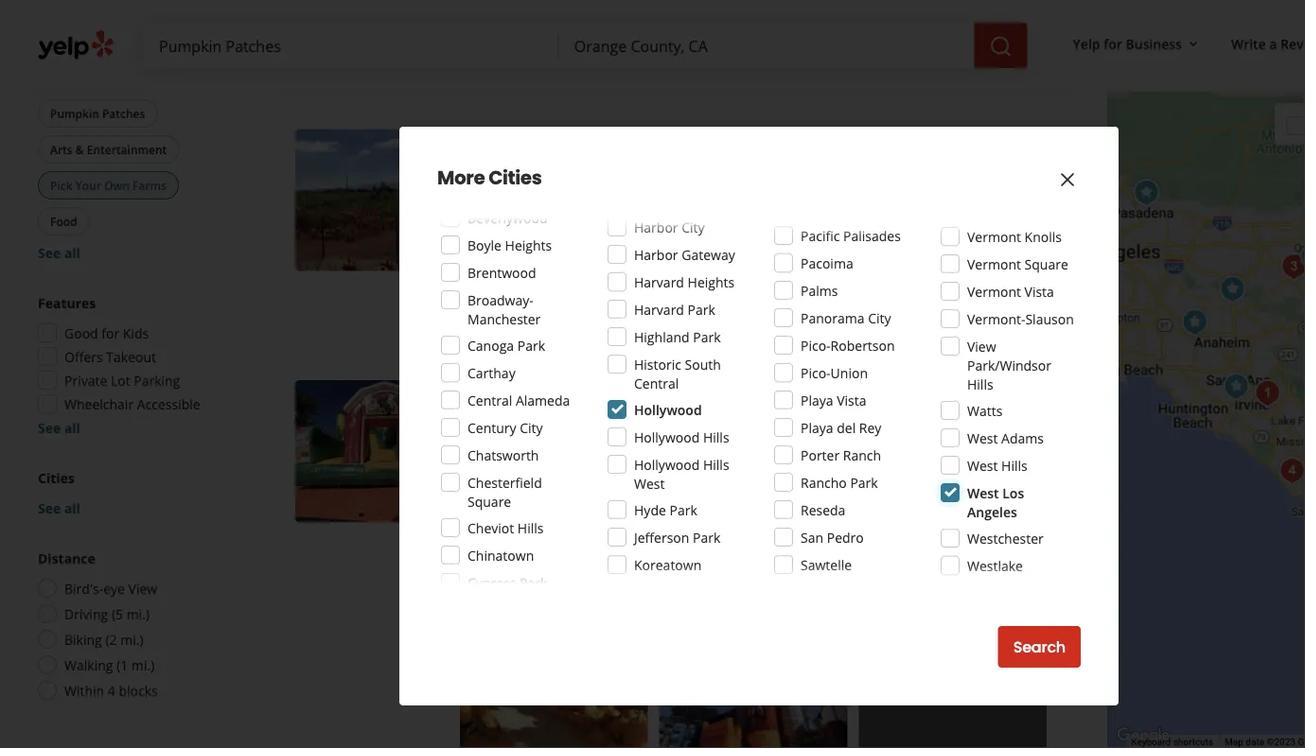 Task type: vqa. For each thing, say whether or not it's contained in the screenshot.
2nd field from right
no



Task type: describe. For each thing, give the bounding box(es) containing it.
until for until 9:00 pm
[[499, 219, 527, 237]]

enough inside "the owner (i believe he was the owner) was amazing! he sold us 2 extra large pumpkins for $20 total. these were big enough to normally sell for about $50. the price was so low because he said they had more…"
[[660, 546, 707, 563]]

low
[[1005, 546, 1026, 563]]

sawtelle
[[801, 556, 852, 574]]

were inside "the owner (i believe he was the owner) was amazing! he sold us 2 extra large pumpkins for $20 total. these were big enough to normally sell for about $50. the price was so low because he said they had more…"
[[603, 546, 634, 563]]

was up normally
[[730, 527, 754, 545]]

patch
[[635, 275, 673, 293]]

was right price
[[959, 546, 983, 563]]

"the
[[481, 527, 508, 545]]

good
[[64, 324, 98, 342]]

union
[[831, 364, 868, 382]]

0 vertical spatial more
[[539, 26, 574, 44]]

16 locally owned v2 image
[[460, 247, 475, 263]]

open until 9:00 pm
[[460, 219, 580, 237]]

patch
[[646, 381, 700, 407]]

hills for hollywood hills
[[703, 428, 729, 446]]

porter
[[801, 446, 840, 464]]

1:30pm.
[[661, 7, 711, 25]]

kids activities button
[[545, 441, 633, 460]]

free
[[704, 275, 728, 293]]

wheelchair
[[64, 395, 134, 413]]

lot
[[111, 371, 130, 389]]

9:00
[[530, 219, 556, 237]]

they
[[583, 564, 610, 582]]

pick
[[1018, 7, 1043, 25]]

1 horizontal spatial pumpkin
[[556, 381, 641, 407]]

the original manassero farms market image
[[1249, 375, 1287, 413]]

1 see all button from the top
[[38, 244, 80, 262]]

pacoima
[[801, 254, 853, 272]]

kids inside button
[[549, 442, 573, 458]]

in
[[729, 246, 741, 264]]

own
[[104, 177, 130, 193]]

mi.) for walking (1 mi.)
[[131, 656, 155, 674]]

extra
[[895, 527, 927, 545]]

locally owned & operated for 10:00
[[479, 497, 639, 515]]

zoos
[[508, 442, 534, 458]]

"the owner (i believe he was the owner) was amazing! he sold us 2 extra large pumpkins for $20 total. these were big enough to normally sell for about $50. the price was so low because he said they had more…"
[[481, 527, 1030, 582]]

koreatown
[[634, 556, 702, 574]]

pick your own farms button
[[38, 171, 179, 200]]

0 horizontal spatial more link
[[539, 26, 574, 44]]

business
[[1126, 35, 1182, 53]]

was down the hyde
[[632, 527, 656, 545]]

for down he
[[808, 546, 826, 563]]

4
[[108, 682, 115, 700]]

walking
[[64, 656, 113, 674]]

harvard for harvard park
[[634, 301, 684, 318]]

entry.
[[732, 275, 768, 293]]

mi.) for biking (2 mi.)
[[120, 631, 144, 649]]

pumpkin patches button inside see all group
[[38, 99, 157, 128]]

takeout inside 'group'
[[106, 348, 156, 366]]

pico-robertson
[[801, 336, 895, 354]]

locally owned & operated for 9:00
[[479, 246, 639, 264]]

photo
[[611, 294, 648, 312]]

this inside "i never knew this existed until recently! my husband and i came on saturday and purchased tickets to enter at 1:30pm. we also purchased the souvenir cup so we could pick out 15…"
[[567, 0, 590, 6]]

1 horizontal spatial more link
[[692, 564, 727, 582]]

search button
[[998, 627, 1081, 668]]

operated for until 9:00 pm
[[583, 246, 639, 264]]

within 4 blocks
[[64, 682, 158, 700]]

©2023
[[1267, 737, 1296, 748]]

westlake
[[967, 557, 1023, 575]]

all for 1st see all button from the bottom
[[64, 499, 80, 517]]

playa for playa del rey
[[801, 419, 833, 437]]

the inside "the owner (i believe he was the owner) was amazing! he sold us 2 extra large pumpkins for $20 total. these were big enough to normally sell for about $50. the price was so low because he said they had more…"
[[899, 546, 922, 563]]

we
[[715, 7, 734, 25]]

pumpkins were reasonably priced! 6 pumpkins for $36.…"
[[481, 294, 1034, 331]]

vermont square
[[967, 255, 1068, 273]]

cities inside 'group'
[[38, 469, 75, 487]]

pumpkin
[[572, 275, 632, 293]]

& for 16 locally owned v2 icon
[[570, 497, 579, 515]]

owner)
[[683, 527, 726, 545]]

0 vertical spatial kids
[[123, 324, 149, 342]]

driving
[[64, 605, 108, 623]]

hills for hollywood hills west
[[703, 456, 729, 474]]

apple
[[115, 18, 151, 36]]

blocks
[[119, 682, 158, 700]]

"i
[[481, 0, 489, 6]]

accepts
[[64, 18, 112, 36]]

1 horizontal spatial a
[[853, 275, 860, 293]]

business
[[744, 246, 798, 264]]

husband
[[751, 0, 805, 6]]

souvenir
[[859, 7, 912, 25]]

had inside was free entry. the kids had a great time. not too big but big enough for a few photo opps and the
[[826, 275, 849, 293]]

1 horizontal spatial and
[[808, 0, 832, 6]]

2 horizontal spatial a
[[1270, 35, 1277, 53]]

1 hollywood from the top
[[634, 401, 702, 419]]

square for vermont square
[[1025, 255, 1068, 273]]

yelp for business button
[[1065, 26, 1209, 61]]

pumpkins down entry.
[[736, 294, 803, 312]]

playa del rey
[[801, 419, 882, 437]]

west los angeles
[[967, 484, 1024, 521]]

opps
[[652, 294, 682, 312]]

chinatown
[[468, 547, 534, 565]]

west adams
[[967, 429, 1044, 447]]

16 close v2 image
[[539, 62, 554, 78]]

1 vertical spatial this
[[546, 275, 569, 293]]

sold
[[837, 527, 862, 545]]

16 speech v2 image
[[460, 277, 475, 292]]

until inside "i never knew this existed until recently! my husband and i came on saturday and purchased tickets to enter at 1:30pm. we also purchased the souvenir cup so we could pick out 15…"
[[641, 0, 669, 6]]

distance
[[38, 549, 95, 567]]

cities inside dialog
[[489, 165, 542, 191]]

0 horizontal spatial venegas family farms image
[[295, 129, 437, 271]]

city for century city
[[520, 419, 543, 437]]

i
[[835, 0, 839, 6]]

group containing features
[[32, 293, 235, 437]]

my
[[728, 0, 747, 6]]

1 vertical spatial big
[[481, 294, 500, 312]]

hills for west hills
[[1001, 457, 1028, 475]]

hana field by tanaka farms image
[[1218, 368, 1256, 406]]

for inside was free entry. the kids had a great time. not too big but big enough for a few photo opps and the
[[554, 294, 571, 312]]

more cities dialog
[[0, 0, 1305, 749]]

petting zoos button
[[460, 441, 538, 460]]

the inside was free entry. the kids had a great time. not too big but big enough for a few photo opps and the
[[771, 275, 794, 293]]

3 see all button from the top
[[38, 499, 80, 517]]

vermont vista
[[967, 283, 1054, 301]]

"i never knew this existed until recently! my husband and i came on saturday and purchased tickets to enter at 1:30pm. we also purchased the souvenir cup so we could pick out 15…"
[[481, 0, 1043, 44]]

palisades
[[843, 227, 901, 245]]

1 horizontal spatial venegas family farms image
[[1294, 239, 1305, 276]]

beverlywood
[[468, 209, 548, 227]]

chatsworth
[[468, 446, 539, 464]]

hollywood for hollywood hills
[[634, 428, 700, 446]]

west for west adams
[[967, 429, 998, 447]]

$36.…"
[[502, 313, 543, 331]]

that
[[518, 275, 543, 293]]

could
[[981, 7, 1014, 25]]

total.
[[528, 546, 560, 563]]

0 vertical spatial he
[[613, 527, 628, 545]]

yelp for business
[[1073, 35, 1182, 53]]

2 horizontal spatial and
[[957, 0, 981, 6]]

harbor for harbor gateway
[[634, 246, 678, 264]]

open until 10:00 pm
[[460, 471, 587, 489]]

view park/windsor hills
[[967, 337, 1051, 393]]

panorama
[[801, 309, 865, 327]]

1 vertical spatial pasadena pumpkin patch image
[[295, 381, 437, 523]]

reseda
[[801, 501, 846, 519]]

pico-union
[[801, 364, 868, 382]]

big inside "the owner (i believe he was the owner) was amazing! he sold us 2 extra large pumpkins for $20 total. these were big enough to normally sell for about $50. the price was so low because he said they had more…"
[[637, 546, 656, 563]]

patches for pumpkin patches 'button' in the see all group
[[102, 106, 145, 121]]

vermont-
[[967, 310, 1025, 328]]

3 see all from the top
[[38, 499, 80, 517]]

arts
[[50, 141, 73, 157]]

see all for see all group
[[38, 244, 80, 262]]

keyboard shortcuts button
[[1131, 736, 1213, 749]]

had inside "the owner (i believe he was the owner) was amazing! he sold us 2 extra large pumpkins for $20 total. these were big enough to normally sell for about $50. the price was so low because he said they had more…"
[[613, 564, 637, 582]]

pumpkin patches for pumpkin patches 'button' in the see all group
[[50, 106, 145, 121]]

keyboard
[[1131, 737, 1171, 748]]

close image
[[1056, 169, 1079, 191]]

hyde
[[634, 501, 666, 519]]

owned for 9:00
[[524, 246, 566, 264]]

so inside "i never knew this existed until recently! my husband and i came on saturday and purchased tickets to enter at 1:30pm. we also purchased the souvenir cup so we could pick out 15…"
[[942, 7, 956, 25]]

until for until 10:00 pm
[[499, 471, 527, 489]]

pick
[[50, 177, 72, 193]]

1 vertical spatial he
[[535, 564, 551, 582]]

too
[[960, 275, 981, 293]]

to inside "the owner (i believe he was the owner) was amazing! he sold us 2 extra large pumpkins for $20 total. these were big enough to normally sell for about $50. the price was so low because he said they had more…"
[[710, 546, 723, 563]]

search
[[1013, 637, 1066, 658]]

locally for until 10:00 pm
[[479, 497, 521, 515]]

bird's-
[[64, 580, 103, 598]]

porter ranch
[[801, 446, 881, 464]]

enough inside was free entry. the kids had a great time. not too big but big enough for a few photo opps and the
[[503, 294, 550, 312]]

heights for harvard heights
[[688, 273, 735, 291]]

hollywood hills west
[[634, 456, 729, 493]]

operated for until 10:00 pm
[[583, 497, 639, 515]]

were inside pumpkins were reasonably priced! 6 pumpkins for $36.…"
[[806, 294, 837, 312]]

was free entry. the kids had a great time. not too big but big enough for a few photo opps and the
[[481, 275, 1027, 312]]

family-owned & operated
[[682, 497, 841, 515]]

1 purchased from the left
[[481, 7, 546, 25]]

& for 16 locally owned v2 image
[[570, 246, 579, 264]]

to inside "i never knew this existed until recently! my husband and i came on saturday and purchased tickets to enter at 1:30pm. we also purchased the souvenir cup so we could pick out 15…"
[[593, 7, 605, 25]]

parking
[[134, 371, 180, 389]]

2 see all button from the top
[[38, 419, 80, 437]]

pumpkins down but
[[968, 294, 1034, 312]]

park for canoga park
[[517, 336, 545, 354]]

pm for open until 10:00 pm
[[567, 471, 587, 489]]

us
[[866, 527, 880, 545]]

south coast farms farmstand image
[[1274, 452, 1305, 490]]

patches for the rightmost pumpkin patches 'button'
[[698, 442, 742, 458]]

pico- for union
[[801, 364, 831, 382]]

(5
[[112, 605, 123, 623]]

family-
[[682, 497, 726, 515]]

harbor for harbor city
[[634, 218, 678, 236]]

kids activities link
[[545, 441, 633, 460]]

16 chevron down v2 image
[[1186, 37, 1201, 52]]

6
[[957, 294, 965, 312]]

search image
[[990, 35, 1012, 58]]



Task type: locate. For each thing, give the bounding box(es) containing it.
0 vertical spatial pm
[[560, 219, 580, 237]]

1 harvard from the top
[[634, 273, 684, 291]]

16 locally owned v2 image
[[460, 499, 475, 514]]

2 vertical spatial until
[[499, 471, 527, 489]]

0 horizontal spatial patches
[[102, 106, 145, 121]]

1 horizontal spatial heights
[[688, 273, 735, 291]]

patches inside see all group
[[102, 106, 145, 121]]

1 vertical spatial square
[[468, 493, 511, 511]]

heights
[[505, 236, 552, 254], [688, 273, 735, 291]]

0 vertical spatial city
[[682, 218, 705, 236]]

1 horizontal spatial he
[[613, 527, 628, 545]]

normally
[[726, 546, 781, 563]]

for up 'canoga'
[[481, 313, 499, 331]]

0 horizontal spatial view
[[128, 580, 157, 598]]

harvard heights
[[634, 273, 735, 291]]

pay
[[154, 18, 176, 36]]

info icon image
[[804, 246, 819, 261], [804, 246, 819, 261]]

write a revi link
[[1224, 26, 1305, 61]]

see all down food button
[[38, 244, 80, 262]]

for
[[1104, 35, 1122, 53], [554, 294, 571, 312], [481, 313, 499, 331], [102, 324, 119, 342], [481, 546, 499, 563], [808, 546, 826, 563]]

pumpkin patches inside see all group
[[50, 106, 145, 121]]

2 playa from the top
[[801, 419, 833, 437]]

park down $36.…"
[[517, 336, 545, 354]]

to down existed
[[593, 7, 605, 25]]

hills up "hollywood hills west"
[[703, 428, 729, 446]]

locally owned & operated down 9:00
[[479, 246, 639, 264]]

good for kids
[[64, 324, 149, 342]]

del
[[837, 419, 856, 437]]

0 vertical spatial enough
[[503, 294, 550, 312]]

city for harbor city
[[682, 218, 705, 236]]

canoga park
[[468, 336, 545, 354]]

so left we
[[942, 7, 956, 25]]

option group containing distance
[[32, 549, 235, 706]]

1 all from the top
[[64, 244, 80, 262]]

big right too
[[984, 275, 1003, 293]]

7
[[682, 246, 689, 264]]

1 horizontal spatial kids
[[549, 442, 573, 458]]

2 harvard from the top
[[634, 301, 684, 318]]

offers
[[64, 348, 103, 366]]

venegas family farms image
[[295, 129, 437, 271], [1294, 239, 1305, 276]]

more down tickets
[[539, 26, 574, 44]]

1 locally from the top
[[479, 246, 521, 264]]

the down hyde park
[[659, 527, 679, 545]]

vermont
[[967, 228, 1021, 246], [967, 255, 1021, 273], [967, 283, 1021, 301]]

1 see from the top
[[38, 244, 61, 262]]

user actions element
[[1058, 26, 1305, 64]]

1 vertical spatial heights
[[688, 273, 735, 291]]

canoga
[[468, 336, 514, 354]]

private lot parking
[[64, 371, 180, 389]]

park for highland park
[[693, 328, 721, 346]]

hollywood inside "hollywood hills west"
[[634, 456, 700, 474]]

west for west los angeles
[[967, 484, 999, 502]]

more link down owner)
[[692, 564, 727, 582]]

10:00
[[530, 471, 564, 489]]

enough up "more…"" at the bottom of page
[[660, 546, 707, 563]]

park down ranch
[[850, 474, 878, 492]]

all for third see all button from the bottom
[[64, 244, 80, 262]]

2 vermont from the top
[[967, 255, 1021, 273]]

harvard up the opps
[[634, 273, 684, 291]]

cup
[[916, 7, 938, 25]]

frosty's forest pumpkin patch image
[[1275, 248, 1305, 286]]

1 horizontal spatial takeout
[[558, 63, 602, 78]]

pasadena pumpkin patch link
[[460, 381, 700, 407]]

None search field
[[144, 23, 1031, 68]]

price
[[925, 546, 956, 563]]

1 vertical spatial so
[[987, 546, 1001, 563]]

0 vertical spatial until
[[641, 0, 669, 6]]

google image
[[1112, 724, 1175, 749]]

2 horizontal spatial big
[[984, 275, 1003, 293]]

1 open from the top
[[460, 219, 495, 237]]

the left kids
[[771, 275, 794, 293]]

he right believe
[[613, 527, 628, 545]]

0 vertical spatial see all button
[[38, 244, 80, 262]]

pm right 10:00
[[567, 471, 587, 489]]

16 close v2 image
[[460, 62, 475, 78]]

0 vertical spatial see
[[38, 244, 61, 262]]

1 vertical spatial harbor
[[634, 246, 678, 264]]

2 see all from the top
[[38, 419, 80, 437]]

adams
[[1001, 429, 1044, 447]]

and
[[808, 0, 832, 6], [957, 0, 981, 6], [686, 294, 709, 312]]

pico- down panorama
[[801, 336, 831, 354]]

historic south central
[[634, 355, 721, 392]]

2 vertical spatial vermont
[[967, 283, 1021, 301]]

pumpkin for the rightmost pumpkin patches 'button'
[[644, 442, 695, 458]]

locally up "love on the left top of page
[[479, 246, 521, 264]]

1 horizontal spatial patches
[[698, 442, 742, 458]]

0 horizontal spatial enough
[[503, 294, 550, 312]]

panorama city
[[801, 309, 891, 327]]

a
[[1270, 35, 1277, 53], [853, 275, 860, 293], [575, 294, 582, 312]]

&
[[76, 141, 84, 157], [570, 246, 579, 264], [570, 497, 579, 515], [771, 497, 781, 515]]

2 vertical spatial mi.)
[[131, 656, 155, 674]]

harvard down patch
[[634, 301, 684, 318]]

3 vermont from the top
[[967, 283, 1021, 301]]

1 harbor from the top
[[634, 218, 678, 236]]

1 vertical spatial see all
[[38, 419, 80, 437]]

said
[[554, 564, 580, 582]]

on
[[879, 0, 896, 6]]

owned down 9:00
[[524, 246, 566, 264]]

1 vertical spatial the
[[899, 546, 922, 563]]

1 vertical spatial playa
[[801, 419, 833, 437]]

rancho park
[[801, 474, 878, 492]]

were up they
[[603, 546, 634, 563]]

view down vermont-
[[967, 337, 996, 355]]

kids up 10:00
[[549, 442, 573, 458]]

city
[[682, 218, 705, 236], [868, 309, 891, 327], [520, 419, 543, 437]]

group containing cities
[[38, 469, 235, 518]]

the
[[835, 7, 855, 25], [713, 294, 733, 312], [659, 527, 679, 545]]

enough up $36.…"
[[503, 294, 550, 312]]

0 vertical spatial a
[[1270, 35, 1277, 53]]

3 see from the top
[[38, 499, 61, 517]]

1 see all from the top
[[38, 244, 80, 262]]

had
[[826, 275, 849, 293], [613, 564, 637, 582]]

2 vertical spatial a
[[575, 294, 582, 312]]

"love
[[481, 275, 514, 293]]

16 family owned v2 image
[[663, 499, 678, 514]]

ranch
[[843, 446, 881, 464]]

and up we
[[957, 0, 981, 6]]

pumpkin for pumpkin patches 'button' in the see all group
[[50, 106, 99, 121]]

1 vertical spatial view
[[128, 580, 157, 598]]

0 vertical spatial takeout
[[558, 63, 602, 78]]

hills for cheviot hills
[[518, 519, 544, 537]]

1 vertical spatial more
[[692, 564, 727, 582]]

open for open until 10:00 pm
[[460, 471, 495, 489]]

see for 1st see all button from the bottom
[[38, 499, 61, 517]]

& for 16 family owned v2 image
[[771, 497, 781, 515]]

1 vertical spatial mi.)
[[120, 631, 144, 649]]

owner
[[512, 527, 551, 545]]

west up the hyde
[[634, 475, 665, 493]]

0 vertical spatial harvard
[[634, 273, 684, 291]]

2
[[884, 527, 891, 545]]

1 vertical spatial the
[[713, 294, 733, 312]]

vista for vermont vista
[[1025, 283, 1054, 301]]

map
[[1225, 737, 1244, 748]]

0 vertical spatial group
[[32, 293, 235, 437]]

existed
[[593, 0, 638, 6]]

1 vertical spatial hollywood
[[634, 428, 700, 446]]

2 vertical spatial hollywood
[[634, 456, 700, 474]]

park down family- in the bottom right of the page
[[693, 529, 721, 547]]

the inside "the owner (i believe he was the owner) was amazing! he sold us 2 extra large pumpkins for $20 total. these were big enough to normally sell for about $50. the price was so low because he said they had more…"
[[659, 527, 679, 545]]

central down historic
[[634, 374, 679, 392]]

hills up 'los'
[[1001, 457, 1028, 475]]

was left free
[[676, 275, 700, 293]]

square inside chesterfield square
[[468, 493, 511, 511]]

2 vertical spatial city
[[520, 419, 543, 437]]

owned for 10:00
[[524, 497, 566, 515]]

hollywood
[[634, 401, 702, 419], [634, 428, 700, 446], [634, 456, 700, 474]]

1 vertical spatial to
[[710, 546, 723, 563]]

west inside west los angeles
[[967, 484, 999, 502]]

city up zoos
[[520, 419, 543, 437]]

a left great
[[853, 275, 860, 293]]

the inside "i never knew this existed until recently! my husband and i came on saturday and purchased tickets to enter at 1:30pm. we also purchased the souvenir cup so we could pick out 15…"
[[835, 7, 855, 25]]

heights for boyle heights
[[505, 236, 552, 254]]

1 vertical spatial kids
[[549, 442, 573, 458]]

2 open from the top
[[460, 471, 495, 489]]

all up the distance
[[64, 499, 80, 517]]

park for harvard park
[[688, 301, 715, 318]]

& right arts at the left top
[[76, 141, 84, 157]]

0 horizontal spatial city
[[520, 419, 543, 437]]

1 vertical spatial patches
[[698, 442, 742, 458]]

0 vertical spatial mi.)
[[127, 605, 150, 623]]

this
[[567, 0, 590, 6], [546, 275, 569, 293]]

0 vertical spatial big
[[984, 275, 1003, 293]]

a left few
[[575, 294, 582, 312]]

0 vertical spatial vista
[[1025, 283, 1054, 301]]

group
[[32, 293, 235, 437], [38, 469, 235, 518]]

0 horizontal spatial more
[[539, 26, 574, 44]]

the down extra
[[899, 546, 922, 563]]

see all group
[[34, 69, 235, 262]]

big down "love on the left top of page
[[481, 294, 500, 312]]

tickets
[[550, 7, 589, 25]]

he down total.
[[535, 564, 551, 582]]

pacific palisades
[[801, 227, 901, 245]]

locally
[[479, 246, 521, 264], [479, 497, 521, 515]]

playa
[[801, 391, 833, 409], [801, 419, 833, 437]]

park down free
[[688, 301, 715, 318]]

playa for playa vista
[[801, 391, 833, 409]]

patches up entertainment
[[102, 106, 145, 121]]

all for second see all button from the bottom of the page
[[64, 419, 80, 437]]

for inside pumpkins were reasonably priced! 6 pumpkins for $36.…"
[[481, 313, 499, 331]]

data
[[1246, 737, 1265, 748]]

robertson
[[831, 336, 895, 354]]

watts
[[967, 402, 1003, 420]]

out
[[481, 26, 502, 44]]

pumpkin patches button
[[38, 99, 157, 128], [640, 441, 746, 460]]

view right eye
[[128, 580, 157, 598]]

2 purchased from the left
[[766, 7, 832, 25]]

16 years in business v2 image
[[663, 247, 678, 263]]

all down wheelchair
[[64, 419, 80, 437]]

rey
[[859, 419, 882, 437]]

pumpkins down angeles
[[964, 527, 1030, 545]]

3.4 star rating image
[[460, 413, 562, 431]]

also
[[738, 7, 763, 25]]

the down free
[[713, 294, 733, 312]]

central inside historic south central
[[634, 374, 679, 392]]

until left 9:00
[[499, 219, 527, 237]]

harvard for harvard heights
[[634, 273, 684, 291]]

vermont for vermont vista
[[967, 283, 1021, 301]]

see for third see all button from the bottom
[[38, 244, 61, 262]]

owned
[[524, 246, 566, 264], [524, 497, 566, 515], [726, 497, 768, 515]]

and down harvard heights
[[686, 294, 709, 312]]

had down pacoima
[[826, 275, 849, 293]]

playa down pico-union
[[801, 391, 833, 409]]

mi.) for driving (5 mi.)
[[127, 605, 150, 623]]

playa up porter
[[801, 419, 833, 437]]

1 horizontal spatial to
[[710, 546, 723, 563]]

city for panorama city
[[868, 309, 891, 327]]

map region
[[907, 0, 1305, 749]]

hills up watts
[[967, 375, 993, 393]]

see all inside group
[[38, 244, 80, 262]]

0 vertical spatial the
[[835, 7, 855, 25]]

pumpkin patches up the arts & entertainment
[[50, 106, 145, 121]]

driving (5 mi.)
[[64, 605, 150, 623]]

square for chesterfield square
[[468, 493, 511, 511]]

1 vertical spatial pumpkin patches button
[[640, 441, 746, 460]]

0 horizontal spatial square
[[468, 493, 511, 511]]

hills inside view park/windsor hills
[[967, 375, 993, 393]]

pumpkin patches down reviews)
[[644, 442, 742, 458]]

highland park
[[634, 328, 721, 346]]

for down the "the
[[481, 546, 499, 563]]

operated
[[583, 246, 639, 264], [583, 497, 639, 515], [784, 497, 841, 515]]

harbor gateway
[[634, 246, 735, 264]]

7 years in business
[[682, 246, 798, 264]]

0 vertical spatial locally
[[479, 246, 521, 264]]

activities
[[576, 442, 629, 458]]

pumpkin patches button down reviews)
[[640, 441, 746, 460]]

0 vertical spatial pasadena pumpkin patch image
[[1128, 174, 1166, 212]]

operated down rancho
[[784, 497, 841, 515]]

0 horizontal spatial and
[[686, 294, 709, 312]]

takeout up private lot parking at the left of the page
[[106, 348, 156, 366]]

san pedro
[[801, 529, 864, 547]]

century
[[468, 419, 516, 437]]

purchased down husband
[[766, 7, 832, 25]]

delivery
[[479, 63, 524, 78]]

pumpkins inside "the owner (i believe he was the owner) was amazing! he sold us 2 extra large pumpkins for $20 total. these were big enough to normally sell for about $50. the price was so low because he said they had more…"
[[964, 527, 1030, 545]]

pico- up playa vista at the bottom of page
[[801, 364, 831, 382]]

pm
[[560, 219, 580, 237], [567, 471, 587, 489]]

2 hollywood from the top
[[634, 428, 700, 446]]

a left revi
[[1270, 35, 1277, 53]]

few
[[586, 294, 608, 312]]

heights down beverlywood
[[505, 236, 552, 254]]

buena park pumpkin patch image
[[1176, 304, 1214, 342]]

open up 16 locally owned v2 image
[[460, 219, 495, 237]]

city up 7
[[682, 218, 705, 236]]

1 vertical spatial pumpkin patches
[[644, 442, 742, 458]]

vermont up but
[[967, 255, 1021, 273]]

the
[[771, 275, 794, 293], [899, 546, 922, 563]]

& up believe
[[570, 497, 579, 515]]

park for cypress park
[[520, 574, 547, 592]]

1 vertical spatial harvard
[[634, 301, 684, 318]]

more…"
[[640, 564, 689, 582]]

0 vertical spatial pumpkin patches button
[[38, 99, 157, 128]]

vermont for vermont knolls
[[967, 228, 1021, 246]]

see inside group
[[38, 244, 61, 262]]

for inside 'group'
[[102, 324, 119, 342]]

west inside "hollywood hills west"
[[634, 475, 665, 493]]

open up 16 locally owned v2 icon
[[460, 471, 495, 489]]

1 vertical spatial vermont
[[967, 255, 1021, 273]]

hills inside "hollywood hills west"
[[703, 456, 729, 474]]

about
[[830, 546, 866, 563]]

park down total.
[[520, 574, 547, 592]]

pumpkin patches for the rightmost pumpkin patches 'button'
[[644, 442, 742, 458]]

0 horizontal spatial the
[[771, 275, 794, 293]]

heights down years
[[688, 273, 735, 291]]

harbor left 7
[[634, 246, 678, 264]]

2 all from the top
[[64, 419, 80, 437]]

was inside was free entry. the kids had a great time. not too big but big enough for a few photo opps and the
[[676, 275, 700, 293]]

west for west hills
[[967, 457, 998, 475]]

1 vertical spatial locally
[[479, 497, 521, 515]]

1 vertical spatial were
[[603, 546, 634, 563]]

harbor up 16 years in business v2 image
[[634, 218, 678, 236]]

2 locally owned & operated from the top
[[479, 497, 639, 515]]

2 locally from the top
[[479, 497, 521, 515]]

the inside was free entry. the kids had a great time. not too big but big enough for a few photo opps and the
[[713, 294, 733, 312]]

2 vertical spatial pumpkin
[[644, 442, 695, 458]]

big up "more…"" at the bottom of page
[[637, 546, 656, 563]]

2 vertical spatial see
[[38, 499, 61, 517]]

park up the south
[[693, 328, 721, 346]]

write a revi
[[1231, 35, 1305, 53]]

1 horizontal spatial pumpkin patches
[[644, 442, 742, 458]]

0 vertical spatial pumpkin
[[50, 106, 99, 121]]

city up robertson
[[868, 309, 891, 327]]

1 horizontal spatial so
[[987, 546, 1001, 563]]

view inside view park/windsor hills
[[967, 337, 996, 355]]

all inside group
[[64, 244, 80, 262]]

believe
[[566, 527, 609, 545]]

offers takeout
[[64, 348, 156, 366]]

$20
[[502, 546, 525, 563]]

all
[[64, 244, 80, 262], [64, 419, 80, 437], [64, 499, 80, 517]]

2 harbor from the top
[[634, 246, 678, 264]]

los
[[1003, 484, 1024, 502]]

manchester
[[468, 310, 541, 328]]

all down food button
[[64, 244, 80, 262]]

rancho
[[801, 474, 847, 492]]

1 horizontal spatial view
[[967, 337, 996, 355]]

0 horizontal spatial takeout
[[106, 348, 156, 366]]

west up angeles
[[967, 484, 999, 502]]

0 horizontal spatial were
[[603, 546, 634, 563]]

highland
[[634, 328, 690, 346]]

hollywood for hollywood hills west
[[634, 456, 700, 474]]

1 horizontal spatial pumpkin patches button
[[640, 441, 746, 460]]

1 locally owned & operated from the top
[[479, 246, 639, 264]]

central down carthay at left
[[468, 391, 512, 409]]

owned up "amazing!"
[[726, 497, 768, 515]]

3 all from the top
[[64, 499, 80, 517]]

0 vertical spatial harbor
[[634, 218, 678, 236]]

1 horizontal spatial vista
[[1025, 283, 1054, 301]]

pm for open until 9:00 pm
[[560, 219, 580, 237]]

1 vertical spatial pm
[[567, 471, 587, 489]]

vista up "slauson"
[[1025, 283, 1054, 301]]

& inside the arts & entertainment button
[[76, 141, 84, 157]]

more link down tickets
[[539, 26, 574, 44]]

pm right 9:00
[[560, 219, 580, 237]]

owned down 10:00
[[524, 497, 566, 515]]

0 horizontal spatial pumpkin
[[50, 106, 99, 121]]

see for second see all button from the bottom of the page
[[38, 419, 61, 437]]

2 horizontal spatial pumpkin
[[644, 442, 695, 458]]

vista down union on the right
[[837, 391, 867, 409]]

0 vertical spatial this
[[567, 0, 590, 6]]

historic
[[634, 355, 681, 373]]

pasadena pumpkin patch image
[[1128, 174, 1166, 212], [295, 381, 437, 523]]

locally up cheviot hills
[[479, 497, 521, 515]]

0 vertical spatial see all
[[38, 244, 80, 262]]

3 hollywood from the top
[[634, 456, 700, 474]]

2 pico- from the top
[[801, 364, 831, 382]]

4.9 star rating image
[[460, 161, 562, 180]]

until up at
[[641, 0, 669, 6]]

0 vertical spatial hollywood
[[634, 401, 702, 419]]

he
[[816, 527, 833, 545]]

1 vertical spatial until
[[499, 219, 527, 237]]

see all for 'group' containing features
[[38, 419, 80, 437]]

this up tickets
[[567, 0, 590, 6]]

until
[[641, 0, 669, 6], [499, 219, 527, 237], [499, 471, 527, 489]]

1 vermont from the top
[[967, 228, 1021, 246]]

park for jefferson park
[[693, 529, 721, 547]]

16 speech v2 image
[[460, 529, 475, 544]]

open for open until 9:00 pm
[[460, 219, 495, 237]]

for inside yelp for business button
[[1104, 35, 1122, 53]]

0 vertical spatial heights
[[505, 236, 552, 254]]

operated up believe
[[583, 497, 639, 515]]

& up "love that this pumpkin patch
[[570, 246, 579, 264]]

see all button down wheelchair
[[38, 419, 80, 437]]

square down chesterfield
[[468, 493, 511, 511]]

0 vertical spatial to
[[593, 7, 605, 25]]

within
[[64, 682, 104, 700]]

park for rancho park
[[850, 474, 878, 492]]

1 horizontal spatial were
[[806, 294, 837, 312]]

1 pico- from the top
[[801, 336, 831, 354]]

this right that
[[546, 275, 569, 293]]

0 vertical spatial playa
[[801, 391, 833, 409]]

so inside "the owner (i believe he was the owner) was amazing! he sold us 2 extra large pumpkins for $20 total. these were big enough to normally sell for about $50. the price was so low because he said they had more…"
[[987, 546, 1001, 563]]

pumpkin inside see all group
[[50, 106, 99, 121]]

see all down wheelchair
[[38, 419, 80, 437]]

1 vertical spatial city
[[868, 309, 891, 327]]

0 vertical spatial open
[[460, 219, 495, 237]]

locally for until 9:00 pm
[[479, 246, 521, 264]]

option group
[[32, 549, 235, 706]]

sell
[[784, 546, 805, 563]]

0 horizontal spatial the
[[659, 527, 679, 545]]

vermont for vermont square
[[967, 255, 1021, 273]]

1 vertical spatial locally owned & operated
[[479, 497, 639, 515]]

1 horizontal spatial pasadena pumpkin patch image
[[1128, 174, 1166, 212]]

reviews)
[[622, 412, 673, 430]]

patches up family- in the bottom right of the page
[[698, 442, 742, 458]]

1 playa from the top
[[801, 391, 833, 409]]

2 horizontal spatial city
[[868, 309, 891, 327]]

2 see from the top
[[38, 419, 61, 437]]

0 vertical spatial locally owned & operated
[[479, 246, 639, 264]]

park/windsor
[[967, 356, 1051, 374]]

cities up beverlywood
[[489, 165, 542, 191]]

pico- for robertson
[[801, 336, 831, 354]]

park for hyde park
[[670, 501, 697, 519]]

see all button down food button
[[38, 244, 80, 262]]

1 vertical spatial pico-
[[801, 364, 831, 382]]

vista for playa vista
[[837, 391, 867, 409]]

to down owner)
[[710, 546, 723, 563]]

vermont up vermont square at top right
[[967, 228, 1021, 246]]

enchanted country pumpkins & christmas trees image
[[1214, 271, 1252, 309]]

had right they
[[613, 564, 637, 582]]

not
[[934, 275, 956, 293]]

kids
[[797, 275, 822, 293]]

0 horizontal spatial kids
[[123, 324, 149, 342]]

and inside was free entry. the kids had a great time. not too big but big enough for a few photo opps and the
[[686, 294, 709, 312]]

0 horizontal spatial central
[[468, 391, 512, 409]]



